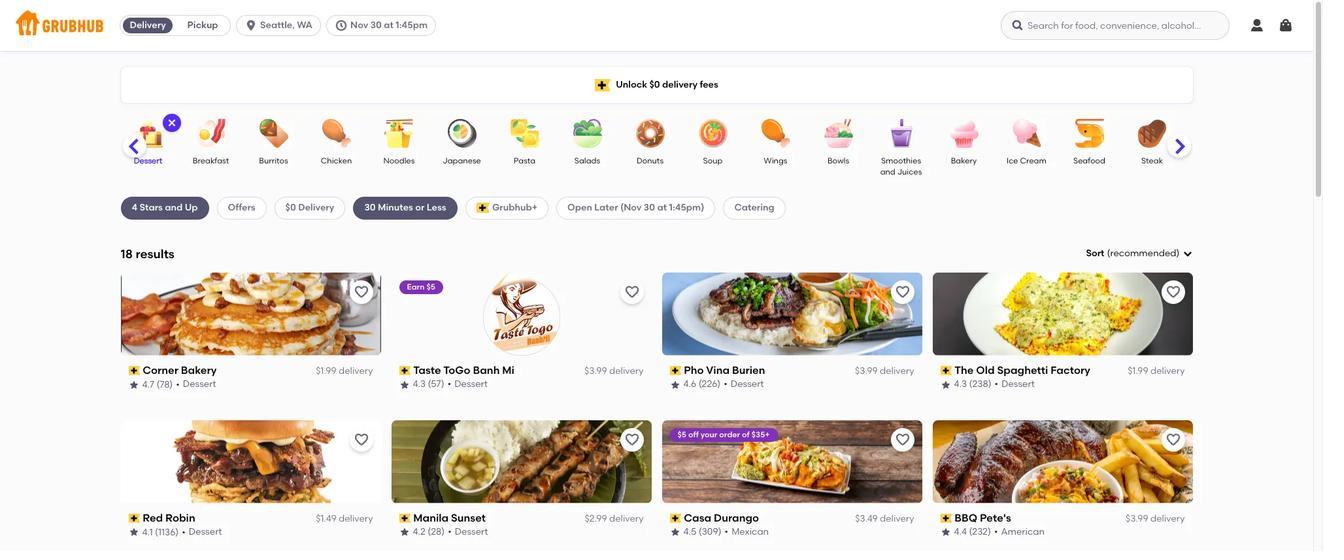 Task type: locate. For each thing, give the bounding box(es) containing it.
0 vertical spatial $5
[[427, 282, 436, 292]]

dessert down "corner bakery"
[[183, 379, 216, 390]]

(1136)
[[155, 527, 179, 538]]

$5
[[427, 282, 436, 292], [678, 430, 687, 439]]

save this restaurant button for manila sunset
[[620, 428, 644, 452]]

grubhub+
[[492, 202, 538, 213]]

star icon image left 4.7
[[129, 380, 139, 390]]

subscription pass image left the casa
[[670, 514, 682, 523]]

salads
[[575, 156, 601, 165]]

and
[[881, 168, 896, 177], [165, 202, 183, 213]]

0 horizontal spatial $1.99 delivery
[[316, 366, 373, 377]]

corner
[[143, 364, 179, 377]]

bakery right the corner
[[181, 364, 217, 377]]

0 vertical spatial delivery
[[130, 20, 166, 31]]

grubhub plus flag logo image for unlock $0 delivery fees
[[595, 79, 611, 91]]

• dessert for togo
[[448, 379, 488, 390]]

grubhub plus flag logo image
[[595, 79, 611, 91], [477, 203, 490, 214]]

0 horizontal spatial svg image
[[245, 19, 258, 32]]

delivery for manila sunset
[[610, 513, 644, 525]]

svg image
[[335, 19, 348, 32], [1012, 19, 1025, 32], [166, 118, 177, 128], [1183, 249, 1193, 259]]

1 horizontal spatial $0
[[650, 79, 660, 90]]

ice
[[1007, 156, 1019, 165]]

4.3 for the old spaghetti factory
[[955, 379, 968, 390]]

1 vertical spatial grubhub plus flag logo image
[[477, 203, 490, 214]]

4
[[132, 202, 137, 213]]

subscription pass image left the corner
[[129, 366, 140, 376]]

juices
[[898, 168, 923, 177]]

• for pete's
[[995, 527, 998, 538]]

1 horizontal spatial save this restaurant image
[[895, 284, 911, 300]]

star icon image left 4.1
[[129, 528, 139, 538]]

star icon image left 4.5
[[670, 528, 681, 538]]

casa durango
[[684, 512, 759, 524]]

ice cream
[[1007, 156, 1047, 165]]

1 4.3 from the left
[[413, 379, 426, 390]]

4.3 (238)
[[955, 379, 992, 390]]

4.6
[[684, 379, 697, 390]]

$3.99 for burien
[[856, 366, 878, 377]]

fees
[[700, 79, 719, 90]]

1 subscription pass image from the top
[[399, 366, 411, 376]]

red robin
[[143, 512, 195, 524]]

save this restaurant image for the old spaghetti factory
[[1166, 284, 1182, 300]]

4.2 (28)
[[413, 527, 445, 538]]

• dessert down taste togo banh mi on the left of page
[[448, 379, 488, 390]]

• for bakery
[[176, 379, 180, 390]]

2 horizontal spatial save this restaurant image
[[1166, 284, 1182, 300]]

subscription pass image for bbq pete's
[[941, 514, 953, 523]]

1 horizontal spatial delivery
[[298, 202, 335, 213]]

$0
[[650, 79, 660, 90], [286, 202, 296, 213]]

delivery left pickup at the left top of the page
[[130, 20, 166, 31]]

and down smoothies at the right
[[881, 168, 896, 177]]

at
[[384, 20, 394, 31], [658, 202, 667, 213]]

mexican
[[732, 527, 769, 538]]

$0 right unlock
[[650, 79, 660, 90]]

star icon image for bbq pete's
[[941, 528, 951, 538]]

• dessert down burien
[[724, 379, 764, 390]]

2 horizontal spatial $3.99 delivery
[[1127, 513, 1186, 525]]

1 horizontal spatial $5
[[678, 430, 687, 439]]

the old spaghetti factory
[[955, 364, 1091, 377]]

nov
[[351, 20, 368, 31]]

1 horizontal spatial at
[[658, 202, 667, 213]]

dessert down the old spaghetti factory
[[1002, 379, 1035, 390]]

$5 left the off
[[678, 430, 687, 439]]

• dessert for old
[[995, 379, 1035, 390]]

• dessert down "sunset"
[[448, 527, 488, 538]]

star icon image
[[129, 380, 139, 390], [399, 380, 410, 390], [670, 380, 681, 390], [941, 380, 951, 390], [129, 528, 139, 538], [399, 528, 410, 538], [670, 528, 681, 538], [941, 528, 951, 538]]

0 vertical spatial bakery
[[952, 156, 978, 165]]

2 save this restaurant image from the left
[[895, 284, 911, 300]]

steak image
[[1130, 119, 1176, 148]]

1 horizontal spatial bakery
[[952, 156, 978, 165]]

burien
[[733, 364, 766, 377]]

save this restaurant button for corner bakery
[[350, 280, 373, 304]]

1 vertical spatial $0
[[286, 202, 296, 213]]

• dessert down robin
[[182, 527, 222, 538]]

• dessert down the old spaghetti factory
[[995, 379, 1035, 390]]

$1.99
[[316, 366, 337, 377], [1129, 366, 1149, 377]]

save this restaurant button for red robin
[[350, 428, 373, 452]]

grubhub plus flag logo image left unlock
[[595, 79, 611, 91]]

subscription pass image
[[129, 366, 140, 376], [670, 366, 682, 376], [941, 366, 953, 376], [129, 514, 140, 523], [670, 514, 682, 523], [941, 514, 953, 523]]

1 horizontal spatial $3.99
[[856, 366, 878, 377]]

and left up
[[165, 202, 183, 213]]

• right (57)
[[448, 379, 452, 390]]

wa
[[297, 20, 313, 31]]

0 horizontal spatial $0
[[286, 202, 296, 213]]

subscription pass image left the
[[941, 366, 953, 376]]

dessert down taste togo banh mi on the left of page
[[455, 379, 488, 390]]

4.3
[[413, 379, 426, 390], [955, 379, 968, 390]]

bowls image
[[816, 119, 862, 148]]

0 horizontal spatial delivery
[[130, 20, 166, 31]]

subscription pass image left pho
[[670, 366, 682, 376]]

dessert down burien
[[731, 379, 764, 390]]

svg image
[[1250, 18, 1266, 33], [1279, 18, 1295, 33], [245, 19, 258, 32]]

2 $1.99 delivery from the left
[[1129, 366, 1186, 377]]

2 $1.99 from the left
[[1129, 366, 1149, 377]]

•
[[176, 379, 180, 390], [448, 379, 452, 390], [724, 379, 728, 390], [995, 379, 999, 390], [182, 527, 186, 538], [448, 527, 452, 538], [725, 527, 729, 538], [995, 527, 998, 538]]

4.2
[[413, 527, 426, 538]]

1 save this restaurant image from the left
[[624, 284, 640, 300]]

star icon image for manila sunset
[[399, 528, 410, 538]]

0 horizontal spatial $1.99
[[316, 366, 337, 377]]

breakfast
[[193, 156, 229, 165]]

4.5 (309)
[[684, 527, 722, 538]]

1 vertical spatial at
[[658, 202, 667, 213]]

dessert down "sunset"
[[455, 527, 488, 538]]

• right (238)
[[995, 379, 999, 390]]

grubhub plus flag logo image for grubhub+
[[477, 203, 490, 214]]

0 horizontal spatial 4.3
[[413, 379, 426, 390]]

star icon image left 4.2
[[399, 528, 410, 538]]

earn $5
[[407, 282, 436, 292]]

4.3 down the
[[955, 379, 968, 390]]

1 $1.99 from the left
[[316, 366, 337, 377]]

3 save this restaurant image from the left
[[1166, 284, 1182, 300]]

$1.99 delivery
[[316, 366, 373, 377], [1129, 366, 1186, 377]]

• right (78)
[[176, 379, 180, 390]]

the old spaghetti factory logo image
[[933, 273, 1193, 356]]

wings image
[[753, 119, 799, 148]]

1 horizontal spatial and
[[881, 168, 896, 177]]

0 vertical spatial grubhub plus flag logo image
[[595, 79, 611, 91]]

robin
[[166, 512, 195, 524]]

ice cream image
[[1004, 119, 1050, 148]]

1 horizontal spatial 4.3
[[955, 379, 968, 390]]

4.6 (226)
[[684, 379, 721, 390]]

star icon image for corner bakery
[[129, 380, 139, 390]]

30 right (nov
[[644, 202, 656, 213]]

dessert for red robin
[[189, 527, 222, 538]]

• right (28)
[[448, 527, 452, 538]]

$3.99
[[585, 366, 607, 377], [856, 366, 878, 377], [1127, 513, 1149, 525]]

0 horizontal spatial $3.99
[[585, 366, 607, 377]]

subscription pass image left manila
[[399, 514, 411, 523]]

1 vertical spatial bakery
[[181, 364, 217, 377]]

spaghetti
[[998, 364, 1049, 377]]

subscription pass image left taste
[[399, 366, 411, 376]]

dessert image
[[125, 119, 171, 148]]

4 stars and up
[[132, 202, 198, 213]]

$1.99 for corner bakery
[[316, 366, 337, 377]]

smoothies and juices image
[[879, 119, 925, 148]]

at left 1:45pm
[[384, 20, 394, 31]]

4.4 (232)
[[955, 527, 992, 538]]

• dessert for bakery
[[176, 379, 216, 390]]

• down robin
[[182, 527, 186, 538]]

4.1 (1136)
[[142, 527, 179, 538]]

subscription pass image left "red"
[[129, 514, 140, 523]]

subscription pass image for manila sunset
[[399, 514, 411, 523]]

None field
[[1087, 247, 1193, 261]]

your
[[701, 430, 718, 439]]

pho vina burien
[[684, 364, 766, 377]]

at inside button
[[384, 20, 394, 31]]

2 subscription pass image from the top
[[399, 514, 411, 523]]

(
[[1108, 248, 1111, 259]]

• american
[[995, 527, 1045, 538]]

japanese
[[443, 156, 481, 165]]

save this restaurant image
[[354, 284, 369, 300], [354, 432, 369, 448], [624, 432, 640, 448], [895, 432, 911, 448], [1166, 432, 1182, 448]]

subscription pass image
[[399, 366, 411, 376], [399, 514, 411, 523]]

delivery for the old spaghetti factory
[[1151, 366, 1186, 377]]

4.3 down taste
[[413, 379, 426, 390]]

$5 right earn at the left of page
[[427, 282, 436, 292]]

subscription pass image left bbq
[[941, 514, 953, 523]]

at left 1:45pm)
[[658, 202, 667, 213]]

30 right nov
[[371, 20, 382, 31]]

• for robin
[[182, 527, 186, 538]]

star icon image left 4.3 (57)
[[399, 380, 410, 390]]

$3.99 for banh
[[585, 366, 607, 377]]

nov 30 at 1:45pm
[[351, 20, 428, 31]]

bbq pete's logo image
[[933, 420, 1193, 503]]

1 $1.99 delivery from the left
[[316, 366, 373, 377]]

delivery
[[130, 20, 166, 31], [298, 202, 335, 213]]

1 vertical spatial subscription pass image
[[399, 514, 411, 523]]

star icon image left 4.4
[[941, 528, 951, 538]]

0 vertical spatial and
[[881, 168, 896, 177]]

delivery
[[663, 79, 698, 90], [339, 366, 373, 377], [610, 366, 644, 377], [880, 366, 915, 377], [1151, 366, 1186, 377], [339, 513, 373, 525], [610, 513, 644, 525], [880, 513, 915, 525], [1151, 513, 1186, 525]]

noodles
[[384, 156, 415, 165]]

red robin logo image
[[121, 420, 381, 503]]

manila sunset logo image
[[392, 420, 652, 503]]

banh
[[473, 364, 500, 377]]

1 horizontal spatial $3.99 delivery
[[856, 366, 915, 377]]

• for old
[[995, 379, 999, 390]]

svg image inside nov 30 at 1:45pm button
[[335, 19, 348, 32]]

0 vertical spatial subscription pass image
[[399, 366, 411, 376]]

0 horizontal spatial grubhub plus flag logo image
[[477, 203, 490, 214]]

2 4.3 from the left
[[955, 379, 968, 390]]

delivery for casa durango
[[880, 513, 915, 525]]

• down pete's
[[995, 527, 998, 538]]

0 horizontal spatial $3.99 delivery
[[585, 366, 644, 377]]

bakery down bakery image
[[952, 156, 978, 165]]

$0 right offers at the left of page
[[286, 202, 296, 213]]

$3.99 delivery
[[585, 366, 644, 377], [856, 366, 915, 377], [1127, 513, 1186, 525]]

star icon image left "4.3 (238)"
[[941, 380, 951, 390]]

taste togo banh mi logo image
[[483, 273, 560, 356]]

main navigation navigation
[[0, 0, 1314, 51]]

0 horizontal spatial save this restaurant image
[[624, 284, 640, 300]]

grubhub plus flag logo image left the grubhub+
[[477, 203, 490, 214]]

1 horizontal spatial grubhub plus flag logo image
[[595, 79, 611, 91]]

japanese image
[[439, 119, 485, 148]]

dessert down robin
[[189, 527, 222, 538]]

burritos
[[259, 156, 288, 165]]

1 horizontal spatial $1.99
[[1129, 366, 1149, 377]]

star icon image left "4.6" at the bottom right of page
[[670, 380, 681, 390]]

save this restaurant button
[[350, 280, 373, 304], [620, 280, 644, 304], [891, 280, 915, 304], [1162, 280, 1186, 304], [350, 428, 373, 452], [620, 428, 644, 452], [891, 428, 915, 452], [1162, 428, 1186, 452]]

subscription pass image for pho vina burien
[[670, 366, 682, 376]]

• dessert down "corner bakery"
[[176, 379, 216, 390]]

1 vertical spatial $5
[[678, 430, 687, 439]]

save this restaurant image for bbq pete's
[[1166, 432, 1182, 448]]

0 horizontal spatial at
[[384, 20, 394, 31]]

delivery button
[[120, 15, 175, 36]]

1 horizontal spatial $1.99 delivery
[[1129, 366, 1186, 377]]

30
[[371, 20, 382, 31], [365, 202, 376, 213], [644, 202, 656, 213]]

1:45pm)
[[670, 202, 705, 213]]

save this restaurant image for corner bakery
[[354, 284, 369, 300]]

• down pho vina burien
[[724, 379, 728, 390]]

save this restaurant button for pho vina burien
[[891, 280, 915, 304]]

save this restaurant image
[[624, 284, 640, 300], [895, 284, 911, 300], [1166, 284, 1182, 300]]

1 vertical spatial and
[[165, 202, 183, 213]]

seafood
[[1074, 156, 1106, 165]]

pho
[[684, 364, 704, 377]]

$3.99 delivery for banh
[[585, 366, 644, 377]]

sort
[[1087, 248, 1105, 259]]

30 inside button
[[371, 20, 382, 31]]

star icon image for red robin
[[129, 528, 139, 538]]

offers
[[228, 202, 256, 213]]

• down casa durango at the right of the page
[[725, 527, 729, 538]]

0 vertical spatial at
[[384, 20, 394, 31]]

• dessert
[[176, 379, 216, 390], [448, 379, 488, 390], [724, 379, 764, 390], [995, 379, 1035, 390], [182, 527, 222, 538], [448, 527, 488, 538]]

delivery down chicken
[[298, 202, 335, 213]]

the
[[955, 364, 974, 377]]



Task type: vqa. For each thing, say whether or not it's contained in the screenshot.
rightmost SEASONAL
no



Task type: describe. For each thing, give the bounding box(es) containing it.
0 horizontal spatial bakery
[[181, 364, 217, 377]]

$5 off your order of $35+
[[678, 430, 770, 439]]

steak
[[1142, 156, 1164, 165]]

minutes
[[378, 202, 413, 213]]

• dessert for sunset
[[448, 527, 488, 538]]

donuts image
[[628, 119, 673, 148]]

(309)
[[699, 527, 722, 538]]

$1.99 for the old spaghetti factory
[[1129, 366, 1149, 377]]

dessert down dessert image
[[134, 156, 162, 165]]

delivery for taste togo banh mi
[[610, 366, 644, 377]]

save this restaurant image for pho vina burien
[[895, 284, 911, 300]]

save this restaurant button for the old spaghetti factory
[[1162, 280, 1186, 304]]

american
[[1002, 527, 1045, 538]]

pickup button
[[175, 15, 230, 36]]

bowls
[[828, 156, 850, 165]]

pasta image
[[502, 119, 548, 148]]

burritos image
[[251, 119, 297, 148]]

delivery for corner bakery
[[339, 366, 373, 377]]

$1.49
[[316, 513, 337, 525]]

taste
[[414, 364, 441, 377]]

recommended
[[1111, 248, 1177, 259]]

$35+
[[752, 430, 770, 439]]

vina
[[707, 364, 730, 377]]

smoothies and juices
[[881, 156, 923, 177]]

• mexican
[[725, 527, 769, 538]]

red
[[143, 512, 163, 524]]

subscription pass image for red robin
[[129, 514, 140, 523]]

4.3 for taste togo banh mi
[[413, 379, 426, 390]]

or
[[416, 202, 425, 213]]

open
[[568, 202, 593, 213]]

corner bakery logo image
[[121, 273, 381, 356]]

sunset
[[451, 512, 486, 524]]

seattle, wa button
[[236, 15, 326, 36]]

• dessert for vina
[[724, 379, 764, 390]]

delivery inside button
[[130, 20, 166, 31]]

(232)
[[970, 527, 992, 538]]

stars
[[140, 202, 163, 213]]

• for togo
[[448, 379, 452, 390]]

$1.99 delivery for corner bakery
[[316, 366, 373, 377]]

1:45pm
[[396, 20, 428, 31]]

dessert for the old spaghetti factory
[[1002, 379, 1035, 390]]

(57)
[[428, 379, 445, 390]]

salads image
[[565, 119, 611, 148]]

mi
[[503, 364, 515, 377]]

$3.49
[[856, 513, 878, 525]]

1 vertical spatial delivery
[[298, 202, 335, 213]]

0 horizontal spatial and
[[165, 202, 183, 213]]

$0 delivery
[[286, 202, 335, 213]]

)
[[1177, 248, 1180, 259]]

4.5
[[684, 527, 697, 538]]

seattle, wa
[[260, 20, 313, 31]]

2 horizontal spatial $3.99
[[1127, 513, 1149, 525]]

1 horizontal spatial svg image
[[1250, 18, 1266, 33]]

corner bakery
[[143, 364, 217, 377]]

breakfast image
[[188, 119, 234, 148]]

taste togo banh mi
[[414, 364, 515, 377]]

(226)
[[699, 379, 721, 390]]

(28)
[[428, 527, 445, 538]]

0 horizontal spatial $5
[[427, 282, 436, 292]]

togo
[[444, 364, 471, 377]]

dessert for corner bakery
[[183, 379, 216, 390]]

save this restaurant image for manila sunset
[[624, 432, 640, 448]]

seattle,
[[260, 20, 295, 31]]

pickup
[[187, 20, 218, 31]]

star icon image for taste togo banh mi
[[399, 380, 410, 390]]

donuts
[[637, 156, 664, 165]]

• for sunset
[[448, 527, 452, 538]]

subscription pass image for the old spaghetti factory
[[941, 366, 953, 376]]

svg image inside seattle, wa button
[[245, 19, 258, 32]]

30 left minutes
[[365, 202, 376, 213]]

bakery image
[[942, 119, 987, 148]]

durango
[[714, 512, 759, 524]]

of
[[742, 430, 750, 439]]

star icon image for pho vina burien
[[670, 380, 681, 390]]

star icon image for casa durango
[[670, 528, 681, 538]]

manila
[[414, 512, 449, 524]]

delivery for bbq pete's
[[1151, 513, 1186, 525]]

cream
[[1021, 156, 1047, 165]]

$3.49 delivery
[[856, 513, 915, 525]]

off
[[689, 430, 699, 439]]

results
[[136, 246, 175, 261]]

bbq
[[955, 512, 978, 524]]

less
[[427, 202, 447, 213]]

casa
[[684, 512, 712, 524]]

4.7
[[142, 379, 154, 390]]

wings
[[764, 156, 788, 165]]

2 horizontal spatial svg image
[[1279, 18, 1295, 33]]

delivery for red robin
[[339, 513, 373, 525]]

none field containing sort
[[1087, 247, 1193, 261]]

order
[[720, 430, 741, 439]]

factory
[[1051, 364, 1091, 377]]

soup
[[704, 156, 723, 165]]

pho vina burien logo image
[[662, 273, 923, 356]]

sort ( recommended )
[[1087, 248, 1180, 259]]

$1.99 delivery for the old spaghetti factory
[[1129, 366, 1186, 377]]

pete's
[[980, 512, 1012, 524]]

unlock $0 delivery fees
[[616, 79, 719, 90]]

seafood image
[[1067, 119, 1113, 148]]

later
[[595, 202, 619, 213]]

4.3 (57)
[[413, 379, 445, 390]]

and inside smoothies and juices
[[881, 168, 896, 177]]

noodles image
[[376, 119, 422, 148]]

18 results
[[121, 246, 175, 261]]

(238)
[[970, 379, 992, 390]]

• dessert for robin
[[182, 527, 222, 538]]

nov 30 at 1:45pm button
[[326, 15, 442, 36]]

save this restaurant button for bbq pete's
[[1162, 428, 1186, 452]]

old
[[977, 364, 995, 377]]

dessert for pho vina burien
[[731, 379, 764, 390]]

smoothies
[[882, 156, 922, 165]]

casa durango logo image
[[662, 420, 923, 503]]

bbq pete's
[[955, 512, 1012, 524]]

30 minutes or less
[[365, 202, 447, 213]]

(nov
[[621, 202, 642, 213]]

dessert for taste togo banh mi
[[455, 379, 488, 390]]

up
[[185, 202, 198, 213]]

catering
[[735, 202, 775, 213]]

$3.99 delivery for burien
[[856, 366, 915, 377]]

subscription pass image for casa durango
[[670, 514, 682, 523]]

soup image
[[690, 119, 736, 148]]

• for durango
[[725, 527, 729, 538]]

Search for food, convenience, alcohol... search field
[[1001, 11, 1230, 40]]

subscription pass image for corner bakery
[[129, 366, 140, 376]]

0 vertical spatial $0
[[650, 79, 660, 90]]

delivery for pho vina burien
[[880, 366, 915, 377]]

18
[[121, 246, 133, 261]]

manila sunset
[[414, 512, 486, 524]]

chicken
[[321, 156, 352, 165]]

$2.99 delivery
[[585, 513, 644, 525]]

subscription pass image for taste togo banh mi
[[399, 366, 411, 376]]

pasta
[[514, 156, 536, 165]]

• for vina
[[724, 379, 728, 390]]

star icon image for the old spaghetti factory
[[941, 380, 951, 390]]

save this restaurant image for red robin
[[354, 432, 369, 448]]

dessert for manila sunset
[[455, 527, 488, 538]]

4.1
[[142, 527, 153, 538]]

chicken image
[[314, 119, 359, 148]]

(78)
[[157, 379, 173, 390]]



